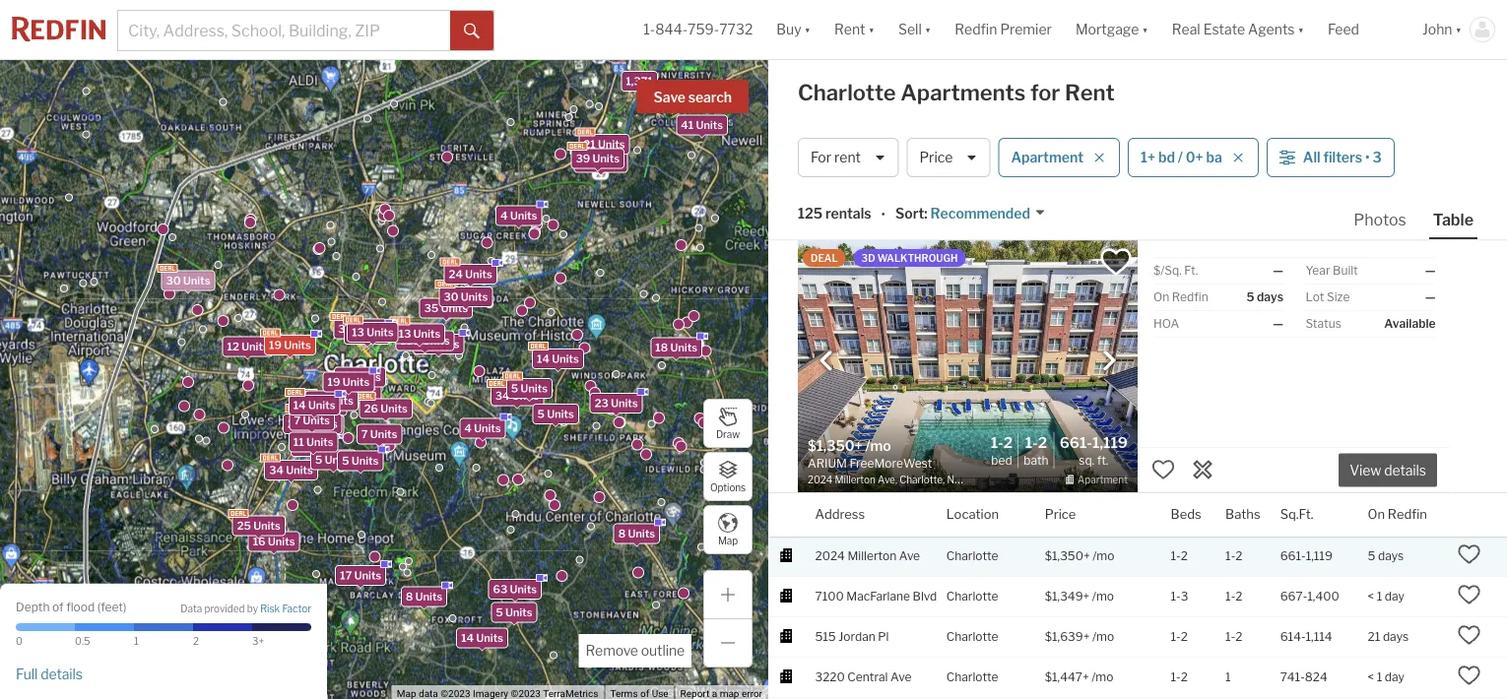 Task type: locate. For each thing, give the bounding box(es) containing it.
21 up 39
[[584, 138, 596, 151]]

1,119 for 661-1,119 sq. ft.
[[1093, 434, 1128, 452]]

0 vertical spatial ave
[[942, 307, 963, 321]]

details right view at the bottom of page
[[1385, 462, 1427, 479]]

location
[[947, 507, 999, 522]]

1 horizontal spatial 19
[[328, 376, 340, 389]]

• inside 125 rentals •
[[882, 207, 886, 223]]

1 day from the top
[[1385, 226, 1405, 241]]

2 favorite this home image from the top
[[1458, 220, 1481, 243]]

1- inside 1-2 bed
[[991, 434, 1004, 452]]

2 horizontal spatial 8
[[619, 528, 626, 540]]

741-
[[1281, 671, 1305, 685]]

)
[[123, 601, 127, 615]]

21 units
[[584, 138, 625, 151]]

13 units left 155
[[352, 326, 394, 339]]

1 ▾ from the left
[[805, 21, 811, 38]]

days down 3 days
[[1379, 549, 1404, 564]]

1 down '15'
[[1377, 226, 1383, 241]]

redfin premier button
[[943, 0, 1064, 59]]

— left status
[[1273, 317, 1284, 331]]

1 horizontal spatial price button
[[1045, 493, 1076, 537]]

— up available
[[1426, 290, 1436, 304]]

16 units down "25 units"
[[253, 535, 295, 548]]

0 horizontal spatial 30 units
[[166, 274, 210, 287]]

13 left 155
[[352, 326, 364, 339]]

recommended
[[931, 205, 1031, 222]]

1750
[[815, 388, 844, 402]]

sell ▾ button
[[887, 0, 943, 59]]

$1,609+
[[1045, 388, 1091, 402]]

remove apartment image
[[1094, 152, 1106, 164]]

•
[[1366, 149, 1370, 166], [882, 207, 886, 223]]

1 horizontal spatial 8 units
[[406, 591, 443, 604]]

price right farms on the right
[[920, 149, 953, 166]]

2 horizontal spatial redfin
[[1388, 507, 1428, 522]]

1 $1,565+ from the top
[[1045, 226, 1090, 241]]

34
[[495, 390, 510, 403], [269, 464, 284, 477]]

view details
[[1350, 462, 1427, 479]]

dr for 1323 corton dr
[[887, 469, 900, 483]]

feed
[[1328, 21, 1360, 38]]

location button
[[947, 493, 999, 537]]

blvd
[[913, 590, 937, 604]]

baths
[[1226, 507, 1261, 522]]

1 horizontal spatial 16
[[297, 419, 310, 432]]

camden
[[846, 388, 893, 402]]

3 ▾ from the left
[[925, 21, 931, 38]]

price down $1,595+
[[1045, 507, 1076, 522]]

1 vertical spatial 5 days
[[1247, 290, 1284, 304]]

0 horizontal spatial ft.
[[1097, 453, 1109, 468]]

1 horizontal spatial on redfin
[[1368, 507, 1428, 522]]

1750 camden rd
[[815, 388, 911, 402]]

1 < from the top
[[1368, 226, 1375, 241]]

3 inside "button"
[[1373, 149, 1382, 166]]

3 down 19 days
[[1368, 509, 1376, 523]]

1 vertical spatial on
[[1368, 507, 1386, 522]]

1 for $1,400+ /mo
[[1377, 307, 1383, 321]]

< up 21 days
[[1368, 590, 1375, 604]]

1 vertical spatial 16
[[297, 419, 310, 432]]

days up the 599-
[[1257, 290, 1284, 304]]

john ▾
[[1423, 21, 1462, 38]]

3 1-3 from the top
[[1171, 590, 1189, 604]]

redfin left premier
[[955, 21, 998, 38]]

0 vertical spatial 30
[[166, 274, 181, 287]]

30
[[166, 274, 181, 287], [444, 290, 459, 303]]

2 inside 1-2 bath
[[1038, 434, 1048, 452]]

< down '15'
[[1368, 226, 1375, 241]]

1 vertical spatial 4
[[306, 400, 313, 412]]

7 units down 26 units
[[361, 428, 397, 441]]

real estate agents ▾ button
[[1161, 0, 1316, 59]]

1,119 inside 661-1,119 sq. ft.
[[1093, 434, 1128, 452]]

2 < from the top
[[1368, 307, 1375, 321]]

$1,565+ up $1,490+
[[1045, 226, 1090, 241]]

3 day from the top
[[1385, 590, 1405, 604]]

map region
[[0, 47, 835, 700]]

favorite this home image for 661-1,119
[[1458, 543, 1481, 566]]

661- down 626-
[[1281, 549, 1306, 564]]

favorite this home image for 741-824
[[1458, 664, 1481, 688]]

0 vertical spatial price
[[920, 149, 953, 166]]

price button
[[907, 138, 991, 177], [1045, 493, 1076, 537]]

155 units
[[401, 335, 450, 347]]

• inside "button"
[[1366, 149, 1370, 166]]

1,110-1,122
[[1281, 469, 1340, 483]]

rent inside dropdown button
[[835, 21, 866, 38]]

599-1,283
[[1281, 307, 1339, 321]]

st for 1205 s tryon st
[[890, 428, 902, 443]]

s
[[846, 428, 854, 443]]

21 right "1,114"
[[1368, 630, 1381, 645]]

dr right 'corton'
[[887, 469, 900, 483]]

days down 19 days
[[1378, 509, 1404, 523]]

2 vertical spatial 1-3
[[1171, 590, 1189, 604]]

4 favorite this home image from the top
[[1458, 624, 1481, 647]]

ave right millerton
[[899, 549, 920, 564]]

4 day from the top
[[1385, 671, 1405, 685]]

/mo for $1,609+ /mo
[[1093, 388, 1115, 402]]

< for 1,283
[[1368, 307, 1375, 321]]

real estate agents ▾ link
[[1172, 0, 1305, 59]]

0.5
[[75, 636, 90, 648]]

2 < 1 day from the top
[[1368, 307, 1405, 321]]

0 vertical spatial 19
[[269, 339, 282, 352]]

2 day from the top
[[1385, 307, 1405, 321]]

2 ▾ from the left
[[869, 21, 875, 38]]

1 vertical spatial ave
[[899, 549, 920, 564]]

days right view at the bottom of page
[[1384, 469, 1410, 483]]

35
[[424, 302, 439, 315]]

days right "1,114"
[[1383, 630, 1409, 645]]

0 horizontal spatial 661-
[[1060, 434, 1093, 452]]

$1,565+ for $1,565+
[[1045, 509, 1093, 523]]

redfin down $/sq. ft.
[[1172, 290, 1209, 304]]

2 vertical spatial 16 units
[[253, 535, 295, 548]]

ft. right sq.
[[1097, 453, 1109, 468]]

n down rentals
[[847, 226, 856, 241]]

on down 19 days
[[1368, 507, 1386, 522]]

ave for 2024 millerton ave
[[899, 549, 920, 564]]

▾ for rent ▾
[[869, 21, 875, 38]]

0 vertical spatial dr
[[901, 105, 914, 119]]

1 down 21 days
[[1377, 671, 1383, 685]]

4 < 1 day from the top
[[1368, 671, 1405, 685]]

< left available
[[1368, 307, 1375, 321]]

/mo for $1,350+ /mo
[[1093, 549, 1115, 564]]

6 ▾ from the left
[[1456, 21, 1462, 38]]

0 vertical spatial •
[[1366, 149, 1370, 166]]

3 days
[[1368, 509, 1404, 523]]

7 units down 20
[[294, 414, 330, 427]]

1 up 21 days
[[1377, 590, 1383, 604]]

— down table button
[[1426, 264, 1436, 278]]

$1,565+ /mo
[[1045, 226, 1115, 241]]

x-out this home image
[[1191, 458, 1215, 482]]

previous button image
[[817, 351, 837, 371]]

charlotte for 1205 s tryon st
[[947, 428, 999, 443]]

< 1 day for 741-824
[[1368, 671, 1405, 685]]

year built
[[1306, 264, 1359, 278]]

0 vertical spatial on
[[1154, 290, 1170, 304]]

2 vertical spatial ave
[[891, 671, 912, 685]]

273
[[288, 418, 308, 431]]

3 < 1 day from the top
[[1368, 590, 1405, 604]]

1 vertical spatial rent
[[1065, 79, 1115, 106]]

redfin down 19 days
[[1388, 507, 1428, 522]]

4 units
[[501, 210, 537, 222], [306, 400, 343, 412], [464, 422, 501, 435]]

1 vertical spatial 7
[[361, 428, 368, 441]]

/mo for $1,400+ /mo
[[1094, 307, 1115, 321]]

ft.
[[1185, 264, 1198, 278], [1097, 453, 1109, 468]]

< down 21 days
[[1368, 671, 1375, 685]]

0 vertical spatial 34
[[495, 390, 510, 403]]

2 1-3 from the top
[[1171, 145, 1189, 160]]

estate
[[1204, 21, 1246, 38]]

john
[[1423, 21, 1453, 38]]

• right filters
[[1366, 149, 1370, 166]]

1 horizontal spatial details
[[1385, 462, 1427, 479]]

day up 21 days
[[1385, 590, 1405, 604]]

34 units down 11
[[269, 464, 313, 477]]

• for rentals
[[882, 207, 886, 223]]

1 1-3 from the top
[[1171, 24, 1189, 39]]

8 units left 63
[[406, 591, 443, 604]]

• up brevard
[[882, 207, 886, 223]]

st right tryon
[[890, 428, 902, 443]]

full details button
[[16, 666, 83, 683]]

0 vertical spatial 5 days
[[1368, 145, 1404, 160]]

/mo for $1,639+ /mo
[[1093, 630, 1115, 645]]

details right full
[[41, 666, 83, 683]]

/mo for $1,447+ /mo
[[1092, 671, 1114, 685]]

2 vertical spatial redfin
[[1388, 507, 1428, 522]]

1 vertical spatial 4 units
[[306, 400, 343, 412]]

day right '1,283'
[[1385, 307, 1405, 321]]

34 units
[[495, 390, 539, 403], [269, 464, 313, 477]]

1 horizontal spatial 13
[[399, 327, 411, 340]]

1 vertical spatial 30 units
[[444, 290, 488, 303]]

day for 1,400
[[1385, 590, 1405, 604]]

2 horizontal spatial 8 units
[[619, 528, 655, 540]]

on up hoa
[[1154, 290, 1170, 304]]

1 vertical spatial n
[[845, 267, 854, 281]]

3 right the bd
[[1181, 145, 1189, 160]]

3 down beds button
[[1181, 590, 1189, 604]]

st for 1015 n alexander st
[[915, 267, 927, 281]]

price button up : at the right top of the page
[[907, 138, 991, 177]]

remove outline button
[[579, 635, 692, 668]]

4 < from the top
[[1368, 671, 1375, 685]]

/mo for $1,293+ /mo
[[1092, 347, 1114, 362]]

2 horizontal spatial dr
[[919, 145, 932, 160]]

661- up sq.
[[1060, 434, 1093, 452]]

0 vertical spatial 30 units
[[166, 274, 210, 287]]

1,400
[[1308, 590, 1340, 604]]

1 vertical spatial 8
[[619, 528, 626, 540]]

< 1 day right '1,283'
[[1368, 307, 1405, 321]]

< for 1,368
[[1368, 226, 1375, 241]]

0 horizontal spatial 7
[[294, 414, 301, 427]]

central
[[848, 671, 888, 685]]

full details
[[16, 666, 83, 683]]

depth
[[16, 601, 50, 615]]

1,119 down 1,178
[[1306, 549, 1333, 564]]

price button down $1,595+
[[1045, 493, 1076, 537]]

21 for 21 days
[[1368, 630, 1381, 645]]

8
[[296, 440, 303, 453], [619, 528, 626, 540], [406, 591, 413, 604]]

705-2,510
[[1281, 24, 1339, 39]]

0 horizontal spatial rent
[[835, 21, 866, 38]]

days right '15'
[[1384, 186, 1410, 200]]

st down sort
[[905, 226, 917, 241]]

sell
[[899, 21, 922, 38]]

0 horizontal spatial •
[[882, 207, 886, 223]]

next button image
[[1100, 351, 1119, 371]]

1 vertical spatial redfin
[[1172, 290, 1209, 304]]

0 horizontal spatial 34 units
[[269, 464, 313, 477]]

on redfin
[[1154, 290, 1209, 304], [1368, 507, 1428, 522]]

st right doggett
[[889, 509, 901, 523]]

1,122
[[1312, 469, 1340, 483]]

$1,639+
[[1045, 630, 1090, 645]]

2 vertical spatial 19
[[1368, 469, 1382, 483]]

16 units up 11 units
[[297, 419, 339, 432]]

$1,565+ up $1,350+
[[1045, 509, 1093, 523]]

on redfin down $/sq. ft.
[[1154, 290, 1209, 304]]

5 days up the 599-
[[1247, 290, 1284, 304]]

day for 824
[[1385, 671, 1405, 685]]

dr
[[901, 105, 914, 119], [919, 145, 932, 160], [887, 469, 900, 483]]

0 vertical spatial 16
[[339, 371, 352, 384]]

$1,629+ /mo
[[1045, 24, 1114, 39]]

5 days down 3 days
[[1368, 549, 1404, 564]]

1 vertical spatial 1-3
[[1171, 145, 1189, 160]]

5 days
[[1368, 145, 1404, 160], [1247, 290, 1284, 304], [1368, 549, 1404, 564]]

ave right central
[[891, 671, 912, 685]]

days for 626-1,178
[[1378, 509, 1404, 523]]

< 1 day for 598-1,368
[[1368, 226, 1405, 241]]

0 vertical spatial 4
[[501, 210, 508, 222]]

1 vertical spatial dr
[[919, 145, 932, 160]]

1+
[[1141, 149, 1156, 166]]

0 vertical spatial rent
[[835, 21, 866, 38]]

/mo for $1,595+ /mo
[[1093, 469, 1115, 483]]

16 up "1,875"
[[339, 371, 352, 384]]

/mo for $1,380+ /mo
[[1093, 145, 1115, 160]]

google image
[[5, 674, 70, 700]]

1323 corton dr
[[815, 469, 900, 483]]

21
[[584, 138, 596, 151], [1368, 630, 1381, 645]]

7 units
[[294, 414, 330, 427], [361, 428, 397, 441]]

3 for 630-1,505
[[1181, 145, 1189, 160]]

2 vertical spatial favorite this home image
[[1458, 583, 1481, 607]]

626-
[[1281, 509, 1308, 523]]

630-
[[1281, 145, 1309, 160]]

5 days up 15 days
[[1368, 145, 1404, 160]]

0 vertical spatial $1,565+
[[1045, 226, 1090, 241]]

day down 21 days
[[1385, 671, 1405, 685]]

dr right eastcrest
[[901, 105, 914, 119]]

— left year
[[1273, 264, 1284, 278]]

0 horizontal spatial dr
[[887, 469, 900, 483]]

16 up 11
[[297, 419, 310, 432]]

1 vertical spatial 19
[[328, 376, 340, 389]]

$1,293+
[[1045, 347, 1089, 362]]

ave for 3220 central ave
[[891, 671, 912, 685]]

0 vertical spatial 7 units
[[294, 414, 330, 427]]

bath
[[1024, 453, 1049, 468]]

< 1 day for 599-1,283
[[1368, 307, 1405, 321]]

1,119
[[1093, 434, 1128, 452], [1306, 549, 1333, 564]]

▾ for john ▾
[[1456, 21, 1462, 38]]

3 left estate in the top of the page
[[1181, 24, 1189, 39]]

$1,565+
[[1045, 226, 1090, 241], [1045, 509, 1093, 523]]

3d walkthrough
[[862, 252, 958, 264]]

1 horizontal spatial dr
[[901, 105, 914, 119]]

0 horizontal spatial redfin
[[955, 21, 998, 38]]

days up 15 days
[[1379, 145, 1404, 160]]

save
[[654, 89, 686, 106]]

24 units
[[449, 268, 492, 281]]

1 horizontal spatial 4
[[464, 422, 472, 435]]

0 vertical spatial 8
[[296, 440, 303, 453]]

7100
[[815, 590, 844, 604]]

0
[[16, 636, 23, 648]]

16 units up "1,875"
[[339, 371, 381, 384]]

< for 1,400
[[1368, 590, 1375, 604]]

21 inside map region
[[584, 138, 596, 151]]

st right the morehead
[[910, 24, 922, 39]]

560-1,240
[[1281, 267, 1340, 281]]

3 favorite this home image from the top
[[1458, 543, 1481, 566]]

ave right crossing
[[942, 307, 963, 321]]

risk
[[260, 603, 280, 615]]

2 vertical spatial dr
[[887, 469, 900, 483]]

2 $1,565+ from the top
[[1045, 509, 1093, 523]]

1,371
[[626, 75, 653, 88]]

4 ▾ from the left
[[1142, 21, 1149, 38]]

day down 15 days
[[1385, 226, 1405, 241]]

0 vertical spatial favorite this home image
[[1458, 18, 1481, 41]]

19 units up 20 units
[[328, 376, 370, 389]]

1-2
[[1226, 145, 1243, 160], [1226, 186, 1243, 200], [1171, 226, 1188, 241], [1226, 226, 1243, 241], [1171, 267, 1188, 281], [1171, 307, 1188, 321], [1226, 307, 1243, 321], [1171, 509, 1188, 523], [1226, 509, 1243, 523], [1171, 549, 1188, 564], [1226, 549, 1243, 564], [1226, 590, 1243, 604], [1171, 630, 1188, 645], [1226, 630, 1243, 645], [1171, 671, 1188, 685]]

7 down 26
[[361, 428, 368, 441]]

for rent button
[[798, 138, 899, 177]]

on redfin down 19 days
[[1368, 507, 1428, 522]]

1- inside 1-2 bath
[[1025, 434, 1038, 452]]

8 units down 273 units
[[296, 440, 332, 453]]

1 vertical spatial 661-
[[1281, 549, 1306, 564]]

0 horizontal spatial 7 units
[[294, 414, 330, 427]]

3 right filters
[[1373, 149, 1382, 166]]

favorite this home image for 614-1,114
[[1458, 624, 1481, 647]]

16 down "25 units"
[[253, 535, 266, 548]]

< 1 day down 15 days
[[1368, 226, 1405, 241]]

0 vertical spatial 1-3
[[1171, 24, 1189, 39]]

0 vertical spatial ft.
[[1185, 264, 1198, 278]]

1-3 for $1,380+ /mo
[[1171, 145, 1189, 160]]

st down the walkthrough
[[915, 267, 927, 281]]

< 1 day up 21 days
[[1368, 590, 1405, 604]]

favorite this home image
[[1458, 58, 1481, 82], [1458, 220, 1481, 243], [1458, 543, 1481, 566], [1458, 624, 1481, 647], [1458, 664, 1481, 688]]

626-1,178
[[1281, 509, 1336, 523]]

• for filters
[[1366, 149, 1370, 166]]

$1,595+
[[1045, 469, 1090, 483]]

favorite this home image
[[1458, 18, 1481, 41], [1152, 458, 1176, 482], [1458, 583, 1481, 607]]

16
[[339, 371, 352, 384], [297, 419, 310, 432], [253, 535, 266, 548]]

details inside button
[[1385, 462, 1427, 479]]

2 horizontal spatial 16
[[339, 371, 352, 384]]

25 units
[[237, 520, 281, 532]]

1 vertical spatial 1,119
[[1306, 549, 1333, 564]]

1 horizontal spatial on
[[1368, 507, 1386, 522]]

3 for 705-2,510
[[1181, 24, 1189, 39]]

1 left available
[[1377, 307, 1383, 321]]

2 vertical spatial 4
[[464, 422, 472, 435]]

days for 614-1,114
[[1383, 630, 1409, 645]]

13 right 9 units
[[399, 327, 411, 340]]

1,119 up sq.
[[1093, 434, 1128, 452]]

1 horizontal spatial 1,119
[[1306, 549, 1333, 564]]

depth of flood ( feet )
[[16, 601, 127, 615]]

2 vertical spatial 8
[[406, 591, 413, 604]]

3 for 667-1,400
[[1181, 590, 1189, 604]]

details inside button
[[41, 666, 83, 683]]

614-
[[1281, 630, 1306, 645]]

2024 millerton ave
[[815, 549, 920, 564]]

crossing
[[891, 307, 940, 321]]

5 ▾ from the left
[[1298, 21, 1305, 38]]

3.5
[[1236, 24, 1254, 39]]

charlotte for 3220 central ave
[[947, 671, 999, 685]]

0 vertical spatial redfin
[[955, 21, 998, 38]]

0 horizontal spatial 8
[[296, 440, 303, 453]]

19 units right 12 units
[[269, 339, 311, 352]]

days for 1,110-1,122
[[1384, 469, 1410, 483]]

0 horizontal spatial price button
[[907, 138, 991, 177]]

34 units left the 23
[[495, 390, 539, 403]]

hoa
[[1154, 317, 1180, 331]]

details for view details
[[1385, 462, 1427, 479]]

1 horizontal spatial 19 units
[[328, 376, 370, 389]]

2 horizontal spatial 19
[[1368, 469, 1382, 483]]

all
[[1304, 149, 1321, 166]]

heading
[[808, 436, 968, 488]]

1 for $1,565+ /mo
[[1377, 226, 1383, 241]]

0 horizontal spatial 1,119
[[1093, 434, 1128, 452]]

beds button
[[1171, 493, 1202, 537]]

/mo for $1,565+ /mo
[[1093, 226, 1115, 241]]

0 vertical spatial on redfin
[[1154, 290, 1209, 304]]

1 horizontal spatial rent
[[1065, 79, 1115, 106]]

1 vertical spatial $1,565+
[[1045, 509, 1093, 523]]

< 1 day down 21 days
[[1368, 671, 1405, 685]]

3 < from the top
[[1368, 590, 1375, 604]]

661- inside 661-1,119 sq. ft.
[[1060, 434, 1093, 452]]

ft. right $/sq.
[[1185, 264, 1198, 278]]

14 units
[[418, 338, 460, 351], [537, 353, 579, 365], [293, 399, 336, 412], [88, 617, 130, 630], [461, 632, 504, 645]]

8 units left map button
[[619, 528, 655, 540]]

7
[[294, 414, 301, 427], [361, 428, 368, 441]]

1 < 1 day from the top
[[1368, 226, 1405, 241]]

dr right farms on the right
[[919, 145, 932, 160]]

1 horizontal spatial redfin
[[1172, 290, 1209, 304]]

details for full details
[[41, 666, 83, 683]]

1 vertical spatial ft.
[[1097, 453, 1109, 468]]

7 up 11
[[294, 414, 301, 427]]

n right 1015
[[845, 267, 854, 281]]

125 rentals •
[[798, 205, 886, 223]]

5 favorite this home image from the top
[[1458, 664, 1481, 688]]

13 units down 35
[[399, 327, 441, 340]]

1 vertical spatial 34 units
[[269, 464, 313, 477]]



Task type: describe. For each thing, give the bounding box(es) containing it.
1-3 for $1,349+ /mo
[[1171, 590, 1189, 604]]

favorite this home image for 598-1,368
[[1458, 220, 1481, 243]]

1 left 741-
[[1226, 671, 1231, 685]]

n for 1015
[[845, 267, 854, 281]]

20
[[310, 394, 324, 407]]

< 1 day for 667-1,400
[[1368, 590, 1405, 604]]

map
[[718, 535, 738, 547]]

options button
[[704, 452, 753, 502]]

favorite this home image for 667-1,400
[[1458, 583, 1481, 607]]

63
[[493, 584, 508, 596]]

11
[[293, 436, 304, 449]]

favorite button image
[[1100, 245, 1133, 279]]

— for ft.
[[1273, 264, 1284, 278]]

st for 2010 n brevard st
[[905, 226, 917, 241]]

favorite button checkbox
[[1100, 245, 1133, 279]]

charlotte for 6026 station crossing ave
[[947, 307, 999, 321]]

1 vertical spatial favorite this home image
[[1152, 458, 1176, 482]]

$1,369+ /mo
[[1045, 428, 1115, 443]]

of
[[52, 601, 64, 615]]

days for 630-1,505
[[1379, 145, 1404, 160]]

factor
[[282, 603, 311, 615]]

mortgage ▾
[[1076, 21, 1149, 38]]

/mo for $1,349+ /mo
[[1093, 590, 1114, 604]]

charlotte for 2010 n brevard st
[[947, 226, 999, 241]]

charlotte for 2024 millerton ave
[[947, 549, 999, 564]]

614-1,114
[[1281, 630, 1333, 645]]

rentals
[[826, 205, 872, 222]]

for
[[811, 149, 832, 166]]

$1,250+
[[1045, 105, 1090, 119]]

1 vertical spatial 30
[[444, 290, 459, 303]]

brevard
[[858, 226, 902, 241]]

1,114
[[1306, 630, 1333, 645]]

21 for 21 units
[[584, 138, 596, 151]]

125
[[798, 205, 823, 222]]

— for size
[[1426, 290, 1436, 304]]

— for built
[[1426, 264, 1436, 278]]

2 horizontal spatial 4
[[501, 210, 508, 222]]

0 vertical spatial 19 units
[[269, 339, 311, 352]]

/mo for $1,250+ /mo
[[1093, 105, 1114, 119]]

▾ for mortgage ▾
[[1142, 21, 1149, 38]]

$1,447+
[[1045, 671, 1089, 685]]

$1,447+ /mo
[[1045, 671, 1114, 685]]

▾ for buy ▾
[[805, 21, 811, 38]]

charlotte for 1750 camden rd
[[947, 388, 999, 402]]

save search
[[654, 89, 732, 106]]

9
[[349, 328, 356, 341]]

ft. inside 661-1,119 sq. ft.
[[1097, 453, 1109, 468]]

7732
[[719, 21, 753, 38]]

8108
[[815, 145, 845, 160]]

0 horizontal spatial 13
[[352, 326, 364, 339]]

15
[[1368, 186, 1382, 200]]

26
[[364, 402, 378, 415]]

lot size
[[1306, 290, 1350, 304]]

63 units
[[493, 584, 537, 596]]

0 horizontal spatial 19
[[269, 339, 282, 352]]

2 inside 1-2 bed
[[1004, 434, 1013, 452]]

ba
[[1207, 149, 1223, 166]]

0 horizontal spatial 13 units
[[352, 326, 394, 339]]

photo of 2024 millerton ave, charlotte, nc 28208 image
[[798, 240, 1138, 493]]

buy ▾ button
[[765, 0, 823, 59]]

park
[[903, 347, 929, 362]]

38
[[338, 323, 353, 336]]

0 vertical spatial 16 units
[[339, 371, 381, 384]]

$1,349+ /mo
[[1045, 590, 1114, 604]]

1 horizontal spatial ft.
[[1185, 264, 1198, 278]]

day for 1,368
[[1385, 226, 1405, 241]]

0 horizontal spatial 4
[[306, 400, 313, 412]]

agents
[[1249, 21, 1295, 38]]

favorite this home image for 705-2,510
[[1458, 18, 1481, 41]]

661- for 661-1,119 sq. ft.
[[1060, 434, 1093, 452]]

provided
[[204, 603, 245, 615]]

1 horizontal spatial 7
[[361, 428, 368, 441]]

1205 s tryon st
[[815, 428, 902, 443]]

1 vertical spatial price
[[1045, 507, 1076, 522]]

$1,250+ /mo
[[1045, 105, 1114, 119]]

35 units
[[424, 302, 468, 315]]

0+
[[1186, 149, 1204, 166]]

2 vertical spatial 4 units
[[464, 422, 501, 435]]

$1,380+ /mo
[[1045, 145, 1115, 160]]

available
[[1385, 317, 1436, 331]]

3+
[[252, 636, 264, 648]]

charlotte for 335 doggett st
[[947, 509, 999, 523]]

▾ for sell ▾
[[925, 21, 931, 38]]

$1,490+
[[1045, 267, 1091, 281]]

667-1,400
[[1281, 590, 1340, 604]]

1 vertical spatial 19 units
[[328, 376, 370, 389]]

farms
[[883, 145, 917, 160]]

dominion
[[848, 347, 901, 362]]

0 vertical spatial price button
[[907, 138, 991, 177]]

baths button
[[1226, 493, 1261, 537]]

1 vertical spatial 34
[[269, 464, 284, 477]]

remove 1+ bd / 0+ ba image
[[1233, 152, 1244, 164]]

7100 macfarlane blvd charlotte
[[815, 590, 999, 604]]

0 vertical spatial 8 units
[[296, 440, 332, 453]]

1 horizontal spatial 34 units
[[495, 390, 539, 403]]

/mo for $1,490+ /mo
[[1093, 267, 1115, 281]]

0 vertical spatial 7
[[294, 414, 301, 427]]

1 for $1,349+ /mo
[[1377, 590, 1383, 604]]

26 units
[[364, 402, 408, 415]]

0 horizontal spatial price
[[920, 149, 953, 166]]

$1,565+ for $1,565+ /mo
[[1045, 226, 1090, 241]]

1 horizontal spatial 30 units
[[444, 290, 488, 303]]

$1,350+
[[1045, 549, 1090, 564]]

$1,639+ /mo
[[1045, 630, 1115, 645]]

corton
[[846, 469, 884, 483]]

630-1,505
[[1281, 145, 1340, 160]]

deal
[[811, 252, 838, 264]]

address button
[[815, 493, 865, 537]]

1-3 for $1,629+ /mo
[[1171, 24, 1189, 39]]

/mo for $1,629+ /mo
[[1092, 24, 1114, 39]]

5 days for 630-1,505
[[1368, 145, 1404, 160]]

1 horizontal spatial 7 units
[[361, 428, 397, 441]]

redfin premier
[[955, 21, 1052, 38]]

1-844-759-7732 link
[[644, 21, 753, 38]]

39
[[576, 152, 590, 165]]

for rent
[[811, 149, 861, 166]]

1,875
[[348, 387, 377, 400]]

309
[[815, 24, 839, 39]]

dr for 1425 eastcrest dr
[[901, 105, 914, 119]]

photos
[[1354, 210, 1407, 229]]

5 days for 661-1,119
[[1368, 549, 1404, 564]]

1 vertical spatial 16 units
[[297, 419, 339, 432]]

7407 dominion park ln charlotte
[[815, 347, 999, 362]]

2 vertical spatial 8 units
[[406, 591, 443, 604]]

12 units
[[227, 340, 269, 353]]

charlotte for 8108 grace farms dr
[[947, 145, 999, 160]]

759-
[[688, 21, 720, 38]]

rd
[[895, 388, 911, 402]]

0 horizontal spatial 30
[[166, 274, 181, 287]]

bed
[[992, 453, 1013, 468]]

by
[[247, 603, 258, 615]]

on inside button
[[1368, 507, 1386, 522]]

redfin inside button
[[1388, 507, 1428, 522]]

real
[[1172, 21, 1201, 38]]

0 horizontal spatial 16
[[253, 535, 266, 548]]

City, Address, School, Building, ZIP search field
[[118, 11, 451, 50]]

6026 station crossing ave
[[815, 307, 963, 321]]

1 horizontal spatial 13 units
[[399, 327, 441, 340]]

feet
[[101, 601, 123, 615]]

0 horizontal spatial on
[[1154, 290, 1170, 304]]

options
[[710, 482, 746, 494]]

1425 eastcrest dr
[[815, 105, 914, 119]]

3220 central ave
[[815, 671, 912, 685]]

661- for 661-1,119
[[1281, 549, 1306, 564]]

charlotte for 515 jordan pl
[[947, 630, 999, 645]]

661-1,119 sq. ft.
[[1060, 434, 1128, 468]]

25
[[237, 520, 251, 532]]

1 right 0.5
[[134, 636, 139, 648]]

1,119 for 661-1,119
[[1306, 549, 1333, 564]]

$/sq.
[[1154, 264, 1182, 278]]

sq.
[[1079, 453, 1095, 468]]

mortgage ▾ button
[[1064, 0, 1161, 59]]

filters
[[1324, 149, 1363, 166]]

day for 1,283
[[1385, 307, 1405, 321]]

1 favorite this home image from the top
[[1458, 58, 1481, 82]]

0 vertical spatial 4 units
[[501, 210, 537, 222]]

1 for $1,447+ /mo
[[1377, 671, 1383, 685]]

charlotte for 1323 corton dr
[[947, 469, 999, 483]]

9 units
[[349, 328, 386, 341]]

submit search image
[[464, 23, 480, 39]]

rent ▾ button
[[835, 0, 875, 59]]

size
[[1327, 290, 1350, 304]]

23 units
[[595, 397, 638, 410]]

/mo for $1,369+ /mo
[[1093, 428, 1115, 443]]

599-
[[1281, 307, 1308, 321]]

redfin inside button
[[955, 21, 998, 38]]

$1,293+ /mo
[[1045, 347, 1114, 362]]

days for 661-1,119
[[1379, 549, 1404, 564]]

all filters • 3
[[1304, 149, 1382, 166]]

charlotte for 1015 n alexander st
[[947, 267, 999, 281]]

< for 824
[[1368, 671, 1375, 685]]

n for 2010
[[847, 226, 856, 241]]

charlotte for 309 e morehead st
[[947, 24, 999, 39]]

st for 309 e morehead st
[[910, 24, 922, 39]]



Task type: vqa. For each thing, say whether or not it's contained in the screenshot.
1st tab
no



